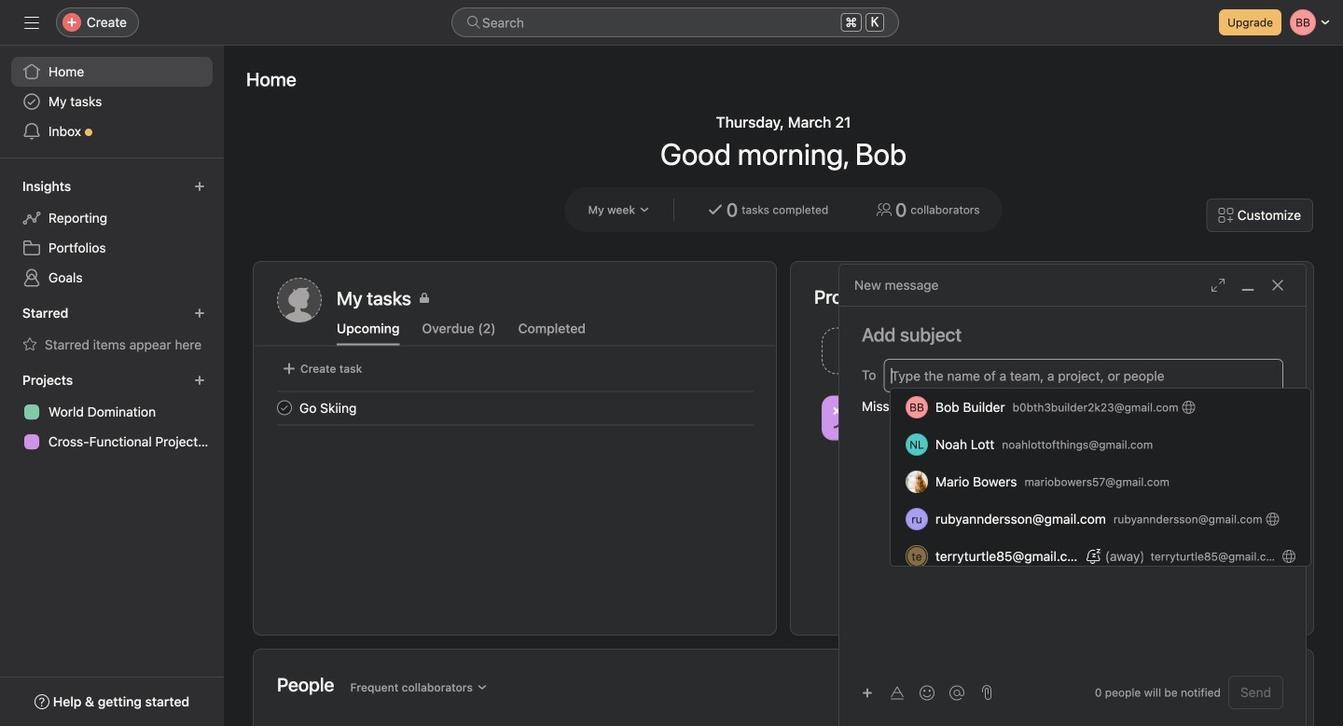 Task type: vqa. For each thing, say whether or not it's contained in the screenshot.
1st Collapse task list for this group icon from the top
no



Task type: locate. For each thing, give the bounding box(es) containing it.
minimize image
[[1240, 278, 1255, 293]]

Mark complete checkbox
[[273, 397, 296, 419]]

list box
[[891, 389, 1310, 566]]

add profile photo image
[[277, 278, 322, 323]]

mark complete image
[[273, 397, 296, 419]]

starred element
[[0, 297, 224, 364]]

insights element
[[0, 170, 224, 297]]

Type the name of a team, a project, or people text field
[[891, 365, 1273, 387]]

1 horizontal spatial list item
[[814, 323, 1053, 380]]

0 horizontal spatial list item
[[255, 391, 776, 425]]

add items to starred image
[[194, 308, 205, 319]]

expand popout to full screen image
[[1211, 278, 1226, 293]]

None field
[[451, 7, 899, 37]]

1 vertical spatial list item
[[255, 391, 776, 425]]

Add subject text field
[[839, 322, 1306, 348]]

projects element
[[0, 364, 224, 461]]

dialog
[[839, 265, 1306, 727]]

toolbar
[[854, 679, 974, 707]]

list item
[[814, 323, 1053, 380], [255, 391, 776, 425]]

new project or portfolio image
[[194, 375, 205, 386]]

line_and_symbols image
[[833, 407, 855, 429]]



Task type: describe. For each thing, give the bounding box(es) containing it.
new insights image
[[194, 181, 205, 192]]

rocket image
[[1071, 340, 1094, 362]]

hide sidebar image
[[24, 15, 39, 30]]

at mention image
[[949, 686, 964, 701]]

global element
[[0, 46, 224, 158]]

close image
[[1270, 278, 1285, 293]]

Search tasks, projects, and more text field
[[451, 7, 899, 37]]

insert an object image
[[862, 688, 873, 699]]

0 vertical spatial list item
[[814, 323, 1053, 380]]



